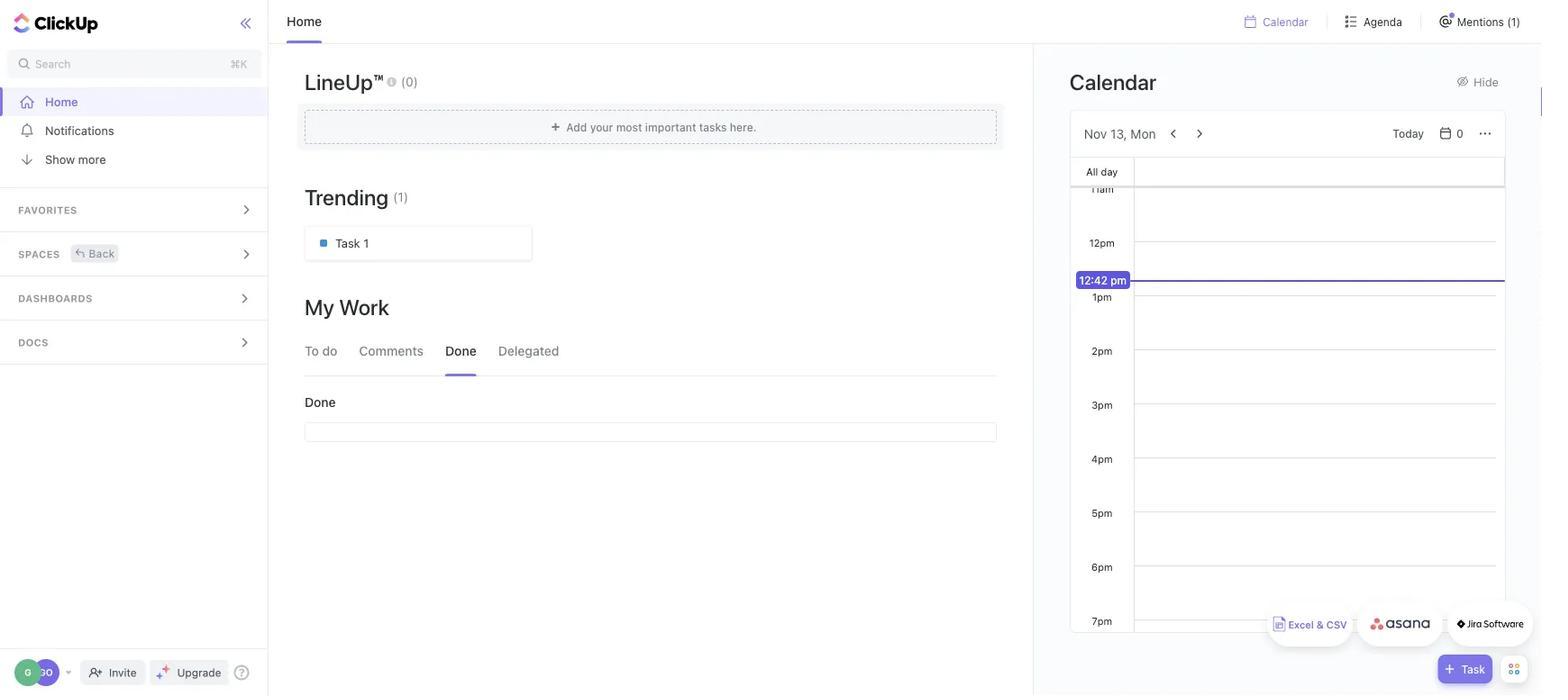 Task type: locate. For each thing, give the bounding box(es) containing it.
do
[[322, 344, 338, 359]]

nov 13, mon button
[[1084, 126, 1156, 141]]

0 horizontal spatial done
[[305, 395, 336, 410]]

nov 13, mon
[[1084, 126, 1156, 141]]

3pm
[[1092, 399, 1113, 411]]

(1) inside trending (1)
[[393, 190, 408, 205]]

1 vertical spatial (1)
[[393, 190, 408, 205]]

home
[[287, 14, 322, 29], [45, 95, 78, 109]]

0 horizontal spatial (1)
[[393, 190, 408, 205]]

dashboards
[[18, 293, 93, 305]]

1 horizontal spatial (1)
[[1508, 15, 1521, 28]]

g
[[25, 668, 31, 678]]

comments
[[359, 344, 424, 359]]

0 horizontal spatial calendar
[[1070, 69, 1157, 94]]

0 vertical spatial calendar
[[1263, 15, 1309, 28]]

1 horizontal spatial done
[[445, 344, 477, 359]]

(1)
[[1508, 15, 1521, 28], [393, 190, 408, 205]]

0 horizontal spatial home
[[45, 95, 78, 109]]

&
[[1317, 620, 1324, 632]]

‎task
[[335, 237, 360, 250]]

done down to do button
[[305, 395, 336, 410]]

done button
[[445, 327, 477, 376]]

csv
[[1327, 620, 1348, 632]]

(1) up ‎task 1 link
[[393, 190, 408, 205]]

home up notifications
[[45, 95, 78, 109]]

⌘k
[[230, 58, 247, 70]]

1 horizontal spatial home
[[287, 14, 322, 29]]

calendar
[[1263, 15, 1309, 28], [1070, 69, 1157, 94]]

to do button
[[305, 327, 338, 376]]

excel & csv link
[[1268, 602, 1353, 647]]

5pm
[[1092, 508, 1113, 519]]

excel
[[1289, 620, 1314, 632]]

‎task 1
[[335, 237, 369, 250]]

1pm
[[1093, 291, 1112, 303]]

excel & csv
[[1289, 620, 1348, 632]]

add your most important tasks here. button
[[298, 104, 1004, 151]]

sidebar navigation
[[0, 0, 272, 697]]

done inside my work tab list
[[445, 344, 477, 359]]

done
[[445, 344, 477, 359], [305, 395, 336, 410]]

0 vertical spatial done
[[445, 344, 477, 359]]

go
[[39, 668, 53, 678]]

done left the delegated
[[445, 344, 477, 359]]

12:42
[[1080, 274, 1108, 287]]

your
[[590, 121, 613, 133]]

0 vertical spatial home
[[287, 14, 322, 29]]

0
[[1457, 128, 1464, 140]]

here.
[[730, 121, 757, 133]]

notifications link
[[0, 116, 269, 145]]

trending (1)
[[305, 185, 408, 210]]

docs
[[18, 337, 49, 349]]

home inside "link"
[[45, 95, 78, 109]]

day
[[1101, 166, 1118, 178]]

1 vertical spatial home
[[45, 95, 78, 109]]

all
[[1087, 166, 1099, 178]]

most
[[616, 121, 642, 133]]

important
[[645, 121, 696, 133]]

6pm
[[1092, 562, 1113, 573]]

agenda
[[1364, 15, 1403, 28]]

2pm
[[1092, 345, 1113, 357]]

mentions
[[1458, 15, 1505, 28]]

hide
[[1474, 75, 1499, 88]]

today button
[[1386, 123, 1432, 145]]

show
[[45, 153, 75, 166]]

0 vertical spatial (1)
[[1508, 15, 1521, 28]]

show more
[[45, 153, 106, 166]]

to do
[[305, 344, 338, 359]]

home up lineup
[[287, 14, 322, 29]]

4pm
[[1092, 454, 1113, 465]]

(1) right mentions
[[1508, 15, 1521, 28]]

trending
[[305, 185, 389, 210]]



Task type: vqa. For each thing, say whether or not it's contained in the screenshot.
12:42
yes



Task type: describe. For each thing, give the bounding box(es) containing it.
mentions (1)
[[1458, 15, 1521, 28]]

spaces
[[18, 249, 60, 261]]

11am
[[1091, 183, 1114, 195]]

my
[[305, 295, 334, 320]]

task
[[1462, 664, 1486, 676]]

7pm
[[1092, 616, 1113, 628]]

(0)
[[401, 74, 418, 89]]

12:42 pm
[[1080, 274, 1127, 287]]

to
[[305, 344, 319, 359]]

0 button
[[1435, 123, 1471, 145]]

pm
[[1111, 274, 1127, 287]]

all day
[[1087, 166, 1118, 178]]

(1) for trending
[[393, 190, 408, 205]]

upgrade
[[177, 667, 221, 680]]

13,
[[1111, 126, 1128, 141]]

home link
[[0, 87, 269, 116]]

g go
[[25, 668, 53, 678]]

search
[[35, 58, 71, 70]]

favorites button
[[0, 188, 269, 232]]

work
[[339, 295, 389, 320]]

sparkle svg 1 image
[[162, 665, 171, 674]]

1 vertical spatial calendar
[[1070, 69, 1157, 94]]

more
[[78, 153, 106, 166]]

sparkle svg 2 image
[[156, 673, 163, 680]]

lineup
[[305, 69, 373, 95]]

mon
[[1131, 126, 1156, 141]]

‎task 1 link
[[305, 226, 532, 261]]

add
[[566, 121, 587, 133]]

notifications
[[45, 124, 114, 137]]

delegated button
[[498, 327, 559, 376]]

add your most important tasks here.
[[566, 121, 757, 133]]

nov
[[1084, 126, 1107, 141]]

back
[[89, 247, 115, 260]]

1
[[364, 237, 369, 250]]

upgrade link
[[149, 661, 229, 686]]

1 vertical spatial done
[[305, 395, 336, 410]]

delegated
[[498, 344, 559, 359]]

my work tab list
[[296, 327, 1006, 376]]

my work
[[305, 295, 389, 320]]

12pm
[[1090, 237, 1115, 249]]

invite
[[109, 667, 137, 680]]

(1) for mentions
[[1508, 15, 1521, 28]]

back link
[[71, 245, 118, 263]]

today
[[1393, 128, 1425, 140]]

1 horizontal spatial calendar
[[1263, 15, 1309, 28]]

comments button
[[359, 327, 424, 376]]

favorites
[[18, 205, 77, 216]]

tasks
[[699, 121, 727, 133]]



